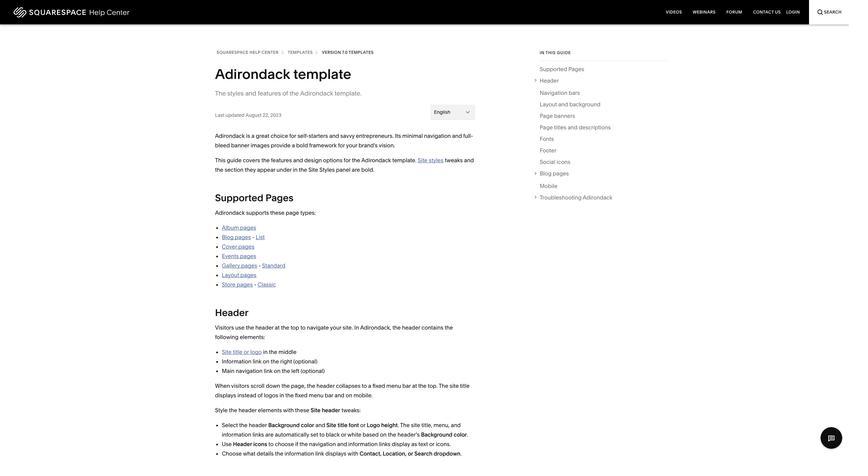 Task type: describe. For each thing, give the bounding box(es) containing it.
bold
[[296, 142, 308, 149]]

your inside adirondack is a great choice for self-starters and savvy entrepreneurs. its minimal navigation and full- bleed banner images provide a bold framework for your brand's vision.
[[346, 142, 357, 149]]

its
[[395, 133, 401, 139]]

1 horizontal spatial bar
[[403, 383, 411, 390]]

squarespace help center link
[[217, 49, 279, 56]]

header's
[[398, 432, 420, 438]]

1 horizontal spatial fixed
[[373, 383, 385, 390]]

the right the contains
[[445, 325, 453, 331]]

0 vertical spatial the
[[215, 90, 226, 97]]

title inside when visitors scroll down the page, the header collapses to a fixed menu bar at the top. the site title displays instead of logos in the fixed menu bar and on mobile.
[[460, 383, 470, 390]]

the left middle
[[269, 349, 277, 356]]

the down this
[[215, 166, 223, 173]]

and left savvy
[[329, 133, 339, 139]]

0 horizontal spatial supported
[[215, 192, 263, 204]]

center
[[262, 50, 279, 55]]

0 horizontal spatial background
[[268, 422, 300, 429]]

2023
[[270, 112, 281, 118]]

0 horizontal spatial template.
[[335, 90, 362, 97]]

header left "tweaks:"
[[322, 407, 340, 414]]

the right select at the left bottom of page
[[239, 422, 248, 429]]

1 horizontal spatial layout
[[540, 101, 557, 108]]

the down page,
[[286, 392, 294, 399]]

social
[[540, 159, 556, 166]]

when
[[215, 383, 230, 390]]

troubleshooting adirondack link
[[540, 193, 669, 202]]

store pages link
[[222, 281, 253, 288]]

displays inside use header icons to choose if the navigation and information links display as text or icons. choose what details the information link displays with contact, location, or search dropdown .
[[325, 451, 347, 457]]

icons inside use header icons to choose if the navigation and information links display as text or icons. choose what details the information link displays with contact, location, or search dropdown .
[[253, 441, 267, 448]]

adirondack inside dropdown button
[[583, 194, 613, 201]]

pages down layout pages link
[[237, 281, 253, 288]]

2 vertical spatial for
[[344, 157, 351, 164]]

gallery pages link
[[222, 262, 257, 269]]

album pages blog pages - list cover pages events pages gallery pages - standard layout pages store pages - classic
[[222, 224, 286, 288]]

1 vertical spatial link
[[264, 368, 273, 375]]

webinars
[[693, 9, 716, 15]]

templates link
[[288, 49, 313, 56]]

and up last updated august 22, 2023
[[245, 90, 256, 97]]

1 horizontal spatial of
[[283, 90, 288, 97]]

the left top.
[[418, 383, 427, 390]]

based
[[363, 432, 379, 438]]

blog inside dropdown button
[[540, 170, 552, 177]]

pages down gallery pages link
[[240, 272, 257, 279]]

social icons link
[[540, 157, 571, 169]]

pages inside 'link'
[[553, 170, 569, 177]]

navigation
[[540, 90, 568, 96]]

pages down "album pages" link
[[235, 234, 251, 241]]

the down choose
[[275, 451, 283, 457]]

updated
[[226, 112, 245, 118]]

and left full-
[[452, 133, 462, 139]]

22,
[[263, 112, 269, 118]]

1 vertical spatial features
[[271, 157, 292, 164]]

0 vertical spatial styles
[[227, 90, 244, 97]]

and inside page titles and descriptions link
[[568, 124, 578, 131]]

text
[[419, 441, 428, 448]]

0 vertical spatial pages
[[569, 66, 585, 73]]

standard
[[262, 262, 286, 269]]

pages up layout pages link
[[241, 262, 257, 269]]

1 horizontal spatial supported
[[540, 66, 567, 73]]

0 vertical spatial features
[[258, 90, 281, 97]]

details
[[257, 451, 274, 457]]

supports
[[246, 210, 269, 216]]

0 vertical spatial (optional)
[[294, 358, 318, 365]]

great
[[256, 133, 269, 139]]

contact us
[[753, 9, 781, 15]]

full-
[[463, 133, 473, 139]]

or inside site title or logo in the middle information link on the right (optional) main navigation link on the left (optional)
[[244, 349, 249, 356]]

mobile link
[[540, 181, 558, 193]]

the right adirondack,
[[393, 325, 401, 331]]

1 vertical spatial a
[[292, 142, 295, 149]]

height
[[381, 422, 398, 429]]

page banners
[[540, 113, 575, 120]]

descriptions
[[579, 124, 611, 131]]

minimal
[[403, 133, 423, 139]]

1 horizontal spatial styles
[[429, 157, 444, 164]]

use header icons to choose if the navigation and information links display as text or icons. choose what details the information link displays with contact, location, or search dropdown .
[[222, 441, 462, 457]]

1 vertical spatial template.
[[392, 157, 417, 164]]

pages up 'list' link
[[240, 224, 256, 231]]

version 7.0 templates
[[322, 50, 374, 55]]

the inside . the site title, menu, and information links are automatically set to black or white based on the header's
[[400, 422, 410, 429]]

adirondack down help
[[215, 66, 290, 82]]

following
[[215, 334, 239, 341]]

and inside tweaks and the section they appear under in the site styles panel are bold.
[[464, 157, 474, 164]]

site down minimal
[[418, 157, 428, 164]]

or down as
[[408, 451, 413, 457]]

1 vertical spatial these
[[295, 407, 310, 414]]

navigation inside use header icons to choose if the navigation and information links display as text or icons. choose what details the information link displays with contact, location, or search dropdown .
[[309, 441, 336, 448]]

font
[[349, 422, 359, 429]]

to inside use header icons to choose if the navigation and information links display as text or icons. choose what details the information link displays with contact, location, or search dropdown .
[[269, 441, 274, 448]]

gallery
[[222, 262, 240, 269]]

mobile.
[[354, 392, 373, 399]]

with inside use header icons to choose if the navigation and information links display as text or icons. choose what details the information link displays with contact, location, or search dropdown .
[[348, 451, 358, 457]]

site styles link
[[418, 157, 444, 164]]

the inside when visitors scroll down the page, the header collapses to a fixed menu bar at the top. the site title displays instead of logos in the fixed menu bar and on mobile.
[[439, 383, 449, 390]]

adirondack down template
[[300, 90, 333, 97]]

0 horizontal spatial blog pages link
[[222, 234, 251, 241]]

1 vertical spatial information
[[348, 441, 378, 448]]

use
[[235, 325, 245, 331]]

visitors
[[231, 383, 249, 390]]

in inside tweaks and the section they appear under in the site styles panel are bold.
[[293, 166, 298, 173]]

logos
[[264, 392, 278, 399]]

english button
[[430, 105, 475, 120]]

dropdown
[[434, 451, 461, 457]]

on down right
[[274, 368, 281, 375]]

1 horizontal spatial menu
[[387, 383, 401, 390]]

appear
[[257, 166, 275, 173]]

1 vertical spatial menu
[[309, 392, 324, 399]]

design
[[304, 157, 322, 164]]

mobile
[[540, 183, 558, 190]]

0 horizontal spatial fixed
[[295, 392, 308, 399]]

savvy
[[341, 133, 355, 139]]

album pages link
[[222, 224, 256, 231]]

left
[[291, 368, 300, 375]]

are inside tweaks and the section they appear under in the site styles panel are bold.
[[352, 166, 360, 173]]

if
[[295, 441, 298, 448]]

self-
[[298, 133, 309, 139]]

to inside when visitors scroll down the page, the header collapses to a fixed menu bar at the top. the site title displays instead of logos in the fixed menu bar and on mobile.
[[362, 383, 367, 390]]

displays inside when visitors scroll down the page, the header collapses to a fixed menu bar at the top. the site title displays instead of logos in the fixed menu bar and on mobile.
[[215, 392, 236, 399]]

0 vertical spatial these
[[270, 210, 285, 216]]

classic
[[258, 281, 276, 288]]

adirondack up bold.
[[361, 157, 391, 164]]

top
[[291, 325, 299, 331]]

1 vertical spatial (optional)
[[301, 368, 325, 375]]

layout inside 'album pages blog pages - list cover pages events pages gallery pages - standard layout pages store pages - classic'
[[222, 272, 239, 279]]

the down brand's
[[352, 157, 360, 164]]

adirondack is a great choice for self-starters and savvy entrepreneurs. its minimal navigation and full- bleed banner images provide a bold framework for your brand's vision.
[[215, 133, 473, 149]]

and inside when visitors scroll down the page, the header collapses to a fixed menu bar at the top. the site title displays instead of logos in the fixed menu bar and on mobile.
[[335, 392, 345, 399]]

links inside . the site title, menu, and information links are automatically set to black or white based on the header's
[[253, 432, 264, 438]]

2 vertical spatial title
[[338, 422, 348, 429]]

site inside tweaks and the section they appear under in the site styles panel are bold.
[[309, 166, 318, 173]]

the down design
[[299, 166, 307, 173]]

or right font
[[360, 422, 366, 429]]

right
[[280, 358, 292, 365]]

help
[[250, 50, 261, 55]]

entrepreneurs.
[[356, 133, 394, 139]]

adirondack inside adirondack is a great choice for self-starters and savvy entrepreneurs. its minimal navigation and full- bleed banner images provide a bold framework for your brand's vision.
[[215, 133, 245, 139]]

. the site title, menu, and information links are automatically set to black or white based on the header's
[[222, 422, 461, 438]]

navigate
[[307, 325, 329, 331]]

white
[[348, 432, 362, 438]]

0 vertical spatial blog pages link
[[540, 169, 669, 179]]

and left design
[[293, 157, 303, 164]]

a inside when visitors scroll down the page, the header collapses to a fixed menu bar at the top. the site title displays instead of logos in the fixed menu bar and on mobile.
[[368, 383, 371, 390]]

login
[[787, 9, 800, 15]]

1 vertical spatial color
[[454, 432, 467, 438]]

the up elements:
[[246, 325, 254, 331]]

types:
[[300, 210, 316, 216]]

header down the instead
[[239, 407, 257, 414]]

on inside . the site title, menu, and information links are automatically set to black or white based on the header's
[[380, 432, 387, 438]]

1 vertical spatial for
[[338, 142, 345, 149]]

site inside . the site title, menu, and information links are automatically set to black or white based on the header's
[[411, 422, 420, 429]]

titles
[[554, 124, 567, 131]]

1 vertical spatial pages
[[266, 192, 294, 204]]

tweaks:
[[342, 407, 361, 414]]

page
[[286, 210, 299, 216]]

version
[[322, 50, 341, 55]]

visitors use the header at the top to navigate your site. in adirondack, the header contains the following elements:
[[215, 325, 453, 341]]

the left top
[[281, 325, 289, 331]]

black
[[326, 432, 340, 438]]

title,
[[422, 422, 432, 429]]

0 vertical spatial supported pages
[[540, 66, 585, 73]]

webinars link
[[688, 0, 721, 24]]

and inside . the site title, menu, and information links are automatically set to black or white based on the header's
[[451, 422, 461, 429]]

1 vertical spatial header
[[215, 307, 249, 319]]

header inside when visitors scroll down the page, the header collapses to a fixed menu bar at the top. the site title displays instead of logos in the fixed menu bar and on mobile.
[[317, 383, 335, 390]]

the left left
[[282, 368, 290, 375]]

on left right
[[263, 358, 270, 365]]

1 vertical spatial supported pages
[[215, 192, 294, 204]]

as
[[411, 441, 417, 448]]

logo
[[250, 349, 262, 356]]

the down adirondack template
[[290, 90, 299, 97]]

when visitors scroll down the page, the header collapses to a fixed menu bar at the top. the site title displays instead of logos in the fixed menu bar and on mobile.
[[215, 383, 470, 399]]

list link
[[256, 234, 265, 241]]

visitors
[[215, 325, 234, 331]]

navigation inside site title or logo in the middle information link on the right (optional) main navigation link on the left (optional)
[[236, 368, 263, 375]]

and inside layout and background link
[[559, 101, 568, 108]]

elements
[[258, 407, 282, 414]]

this
[[215, 157, 226, 164]]

1 horizontal spatial guide
[[557, 50, 571, 55]]

contact us link
[[748, 0, 787, 24]]



Task type: vqa. For each thing, say whether or not it's contained in the screenshot.
The intro area in the bottom header is a page-specific header area that you can edit with text, images, and other content. This is a great way to customize the top of individual pages.
no



Task type: locate. For each thing, give the bounding box(es) containing it.
header inside use header icons to choose if the navigation and information links display as text or icons. choose what details the information link displays with contact, location, or search dropdown .
[[233, 441, 252, 448]]

to right set
[[320, 432, 325, 438]]

icons up details on the bottom of the page
[[253, 441, 267, 448]]

to up details on the bottom of the page
[[269, 441, 274, 448]]

your
[[346, 142, 357, 149], [330, 325, 341, 331]]

0 vertical spatial background
[[268, 422, 300, 429]]

background color .
[[421, 432, 468, 438]]

1 vertical spatial links
[[379, 441, 391, 448]]

images
[[251, 142, 270, 149]]

header up visitors
[[215, 307, 249, 319]]

the up header's
[[400, 422, 410, 429]]

. inside . the site title, menu, and information links are automatically set to black or white based on the header's
[[398, 422, 399, 429]]

1 horizontal spatial .
[[461, 451, 462, 457]]

. inside use header icons to choose if the navigation and information links display as text or icons. choose what details the information link displays with contact, location, or search dropdown .
[[461, 451, 462, 457]]

2 horizontal spatial .
[[467, 432, 468, 438]]

0 horizontal spatial a
[[252, 133, 255, 139]]

of down scroll
[[258, 392, 263, 399]]

1 vertical spatial page
[[540, 124, 553, 131]]

standard link
[[262, 262, 286, 269]]

page left the banners
[[540, 113, 553, 120]]

styles
[[320, 166, 335, 173]]

to inside . the site title, menu, and information links are automatically set to black or white based on the header's
[[320, 432, 325, 438]]

0 vertical spatial -
[[252, 234, 255, 241]]

0 vertical spatial .
[[398, 422, 399, 429]]

in left this
[[540, 50, 545, 55]]

header left collapses
[[317, 383, 335, 390]]

background
[[570, 101, 601, 108]]

0 vertical spatial of
[[283, 90, 288, 97]]

1 horizontal spatial at
[[412, 383, 417, 390]]

at inside when visitors scroll down the page, the header collapses to a fixed menu bar at the top. the site title displays instead of logos in the fixed menu bar and on mobile.
[[412, 383, 417, 390]]

is
[[246, 133, 250, 139]]

in inside site title or logo in the middle information link on the right (optional) main navigation link on the left (optional)
[[263, 349, 268, 356]]

your inside visitors use the header at the top to navigate your site. in adirondack, the header contains the following elements:
[[330, 325, 341, 331]]

for up 'panel' at the top of page
[[344, 157, 351, 164]]

list
[[256, 234, 265, 241]]

for left self-
[[289, 133, 296, 139]]

this guide covers the features and design options for the adirondack template. site styles
[[215, 157, 444, 164]]

- left classic
[[254, 281, 256, 288]]

location,
[[383, 451, 407, 457]]

0 horizontal spatial blog
[[222, 234, 234, 241]]

with left contact,
[[348, 451, 358, 457]]

or left logo on the bottom
[[244, 349, 249, 356]]

layout down gallery on the left bottom of the page
[[222, 272, 239, 279]]

squarespace help center
[[217, 50, 279, 55]]

blog up cover
[[222, 234, 234, 241]]

automatically
[[275, 432, 309, 438]]

(optional)
[[294, 358, 318, 365], [301, 368, 325, 375]]

social icons
[[540, 159, 571, 166]]

style
[[215, 407, 228, 414]]

2 vertical spatial the
[[400, 422, 410, 429]]

links inside use header icons to choose if the navigation and information links display as text or icons. choose what details the information link displays with contact, location, or search dropdown .
[[379, 441, 391, 448]]

-
[[252, 234, 255, 241], [259, 262, 261, 269], [254, 281, 256, 288]]

1 vertical spatial icons
[[253, 441, 267, 448]]

0 vertical spatial page
[[540, 113, 553, 120]]

0 vertical spatial guide
[[557, 50, 571, 55]]

are inside . the site title, menu, and information links are automatically set to black or white based on the header's
[[265, 432, 274, 438]]

these up "select the header background color and site title font or logo height"
[[295, 407, 310, 414]]

1 vertical spatial blog
[[222, 234, 234, 241]]

2 horizontal spatial information
[[348, 441, 378, 448]]

site up "select the header background color and site title font or logo height"
[[311, 407, 321, 414]]

supported down in this guide
[[540, 66, 567, 73]]

in right under
[[293, 166, 298, 173]]

1 vertical spatial your
[[330, 325, 341, 331]]

0 vertical spatial color
[[301, 422, 314, 429]]

0 horizontal spatial link
[[253, 358, 262, 365]]

search inside use header icons to choose if the navigation and information links display as text or icons. choose what details the information link displays with contact, location, or search dropdown .
[[415, 451, 433, 457]]

1 horizontal spatial with
[[348, 451, 358, 457]]

search inside search "button"
[[824, 9, 842, 15]]

navigation down set
[[309, 441, 336, 448]]

background down menu,
[[421, 432, 453, 438]]

forum
[[727, 9, 743, 15]]

adirondack down blog pages dropdown button on the top right of the page
[[583, 194, 613, 201]]

search
[[824, 9, 842, 15], [415, 451, 433, 457]]

templates
[[349, 50, 374, 55]]

2 vertical spatial in
[[280, 392, 284, 399]]

navigation inside adirondack is a great choice for self-starters and savvy entrepreneurs. its minimal navigation and full- bleed banner images provide a bold framework for your brand's vision.
[[424, 133, 451, 139]]

1 horizontal spatial pages
[[569, 66, 585, 73]]

tweaks and the section they appear under in the site styles panel are bold.
[[215, 157, 474, 173]]

navigation
[[424, 133, 451, 139], [236, 368, 263, 375], [309, 441, 336, 448]]

the right if in the left bottom of the page
[[300, 441, 308, 448]]

header button
[[533, 76, 669, 85]]

select
[[222, 422, 238, 429]]

bars
[[569, 90, 580, 96]]

2 vertical spatial -
[[254, 281, 256, 288]]

information inside . the site title, menu, and information links are automatically set to black or white based on the header's
[[222, 432, 251, 438]]

the styles and features of the adirondack template.
[[215, 90, 362, 97]]

icons up blog pages
[[557, 159, 571, 166]]

the right top.
[[439, 383, 449, 390]]

to inside visitors use the header at the top to navigate your site. in adirondack, the header contains the following elements:
[[301, 325, 306, 331]]

1 vertical spatial -
[[259, 262, 261, 269]]

background up automatically
[[268, 422, 300, 429]]

2 horizontal spatial link
[[315, 451, 324, 457]]

0 horizontal spatial icons
[[253, 441, 267, 448]]

1 horizontal spatial links
[[379, 441, 391, 448]]

2 page from the top
[[540, 124, 553, 131]]

2 horizontal spatial in
[[293, 166, 298, 173]]

1 horizontal spatial displays
[[325, 451, 347, 457]]

site
[[418, 157, 428, 164], [309, 166, 318, 173], [222, 349, 232, 356], [311, 407, 321, 414], [327, 422, 336, 429]]

features up 22,
[[258, 90, 281, 97]]

1 horizontal spatial these
[[295, 407, 310, 414]]

0 horizontal spatial supported pages
[[215, 192, 294, 204]]

pages up bars
[[569, 66, 585, 73]]

0 horizontal spatial links
[[253, 432, 264, 438]]

the inside . the site title, menu, and information links are automatically set to black or white based on the header's
[[388, 432, 396, 438]]

choose
[[275, 441, 294, 448]]

a right is in the left of the page
[[252, 133, 255, 139]]

provide
[[271, 142, 291, 149]]

of
[[283, 90, 288, 97], [258, 392, 263, 399]]

2 vertical spatial header
[[233, 441, 252, 448]]

classic link
[[258, 281, 276, 288]]

on down height
[[380, 432, 387, 438]]

1 vertical spatial blog pages link
[[222, 234, 251, 241]]

with
[[283, 407, 294, 414], [348, 451, 358, 457]]

pages up gallery pages link
[[240, 253, 256, 260]]

fixed up mobile.
[[373, 383, 385, 390]]

header down elements
[[249, 422, 267, 429]]

contact
[[753, 9, 774, 15]]

7.0
[[342, 50, 348, 55]]

page for page banners
[[540, 113, 553, 120]]

select the header background color and site title font or logo height
[[222, 422, 398, 429]]

0 vertical spatial blog
[[540, 170, 552, 177]]

1 horizontal spatial in
[[540, 50, 545, 55]]

site down design
[[309, 166, 318, 173]]

0 vertical spatial site
[[450, 383, 459, 390]]

in
[[540, 50, 545, 55], [354, 325, 359, 331]]

1 vertical spatial at
[[412, 383, 417, 390]]

store
[[222, 281, 236, 288]]

events pages link
[[222, 253, 256, 260]]

fixed down page,
[[295, 392, 308, 399]]

supported up supports
[[215, 192, 263, 204]]

site right top.
[[450, 383, 459, 390]]

navigation down english
[[424, 133, 451, 139]]

1 horizontal spatial your
[[346, 142, 357, 149]]

page for page titles and descriptions
[[540, 124, 553, 131]]

template
[[293, 66, 351, 82]]

blog
[[540, 170, 552, 177], [222, 234, 234, 241]]

1 horizontal spatial title
[[338, 422, 348, 429]]

0 horizontal spatial are
[[265, 432, 274, 438]]

the up appear
[[262, 157, 270, 164]]

set
[[311, 432, 318, 438]]

layout and background
[[540, 101, 601, 108]]

1 page from the top
[[540, 113, 553, 120]]

at
[[275, 325, 280, 331], [412, 383, 417, 390]]

pages up events pages link at left
[[238, 243, 255, 250]]

videos link
[[661, 0, 688, 24]]

and up set
[[315, 422, 325, 429]]

features up under
[[271, 157, 292, 164]]

site inside site title or logo in the middle information link on the right (optional) main navigation link on the left (optional)
[[222, 349, 232, 356]]

link down set
[[315, 451, 324, 457]]

site up black
[[327, 422, 336, 429]]

header up elements:
[[255, 325, 274, 331]]

a up mobile.
[[368, 383, 371, 390]]

fixed
[[373, 383, 385, 390], [295, 392, 308, 399]]

troubleshooting adirondack button
[[533, 193, 669, 202]]

version 7.0 templates link
[[322, 49, 374, 56]]

0 horizontal spatial layout
[[222, 272, 239, 279]]

are left bold.
[[352, 166, 360, 173]]

icons
[[557, 159, 571, 166], [253, 441, 267, 448]]

0 horizontal spatial search
[[415, 451, 433, 457]]

0 vertical spatial with
[[283, 407, 294, 414]]

0 horizontal spatial in
[[354, 325, 359, 331]]

supported pages down in this guide
[[540, 66, 585, 73]]

0 horizontal spatial styles
[[227, 90, 244, 97]]

blog pages
[[540, 170, 569, 177]]

page up fonts
[[540, 124, 553, 131]]

header inside dropdown button
[[540, 77, 559, 84]]

of down adirondack template
[[283, 90, 288, 97]]

use
[[222, 441, 232, 448]]

icons.
[[436, 441, 451, 448]]

1 vertical spatial .
[[467, 432, 468, 438]]

layout down navigation
[[540, 101, 557, 108]]

navigation bars link
[[540, 88, 580, 100]]

1 vertical spatial with
[[348, 451, 358, 457]]

styles left tweaks
[[429, 157, 444, 164]]

0 vertical spatial links
[[253, 432, 264, 438]]

us
[[775, 9, 781, 15]]

and right menu,
[[451, 422, 461, 429]]

icons inside social icons link
[[557, 159, 571, 166]]

header
[[255, 325, 274, 331], [402, 325, 420, 331], [317, 383, 335, 390], [239, 407, 257, 414], [322, 407, 340, 414], [249, 422, 267, 429]]

1 vertical spatial in
[[263, 349, 268, 356]]

choose
[[222, 451, 242, 457]]

blog pages link up cover pages "link"
[[222, 234, 251, 241]]

fonts link
[[540, 134, 554, 146]]

1 vertical spatial navigation
[[236, 368, 263, 375]]

and
[[245, 90, 256, 97], [559, 101, 568, 108], [568, 124, 578, 131], [329, 133, 339, 139], [452, 133, 462, 139], [293, 157, 303, 164], [464, 157, 474, 164], [335, 392, 345, 399], [315, 422, 325, 429], [451, 422, 461, 429], [337, 441, 347, 448]]

layout pages link
[[222, 272, 257, 279]]

1 horizontal spatial information
[[285, 451, 314, 457]]

color up the dropdown
[[454, 432, 467, 438]]

0 vertical spatial for
[[289, 133, 296, 139]]

adirondack up album
[[215, 210, 245, 216]]

0 horizontal spatial your
[[330, 325, 341, 331]]

1 vertical spatial guide
[[227, 157, 242, 164]]

to right top
[[301, 325, 306, 331]]

(optional) up left
[[294, 358, 318, 365]]

and down black
[[337, 441, 347, 448]]

the right down
[[282, 383, 290, 390]]

banners
[[554, 113, 575, 120]]

the left right
[[271, 358, 279, 365]]

and inside use header icons to choose if the navigation and information links display as text or icons. choose what details the information link displays with contact, location, or search dropdown .
[[337, 441, 347, 448]]

1 vertical spatial fixed
[[295, 392, 308, 399]]

header left the contains
[[402, 325, 420, 331]]

1 horizontal spatial navigation
[[309, 441, 336, 448]]

search button
[[810, 0, 849, 24]]

0 horizontal spatial at
[[275, 325, 280, 331]]

are
[[352, 166, 360, 173], [265, 432, 274, 438]]

august
[[246, 112, 262, 118]]

english
[[434, 109, 451, 115]]

1 vertical spatial displays
[[325, 451, 347, 457]]

header up navigation
[[540, 77, 559, 84]]

1 vertical spatial bar
[[325, 392, 333, 399]]

0 horizontal spatial bar
[[325, 392, 333, 399]]

template. down template
[[335, 90, 362, 97]]

0 horizontal spatial in
[[263, 349, 268, 356]]

0 horizontal spatial displays
[[215, 392, 236, 399]]

link inside use header icons to choose if the navigation and information links display as text or icons. choose what details the information link displays with contact, location, or search dropdown .
[[315, 451, 324, 457]]

your down savvy
[[346, 142, 357, 149]]

0 horizontal spatial of
[[258, 392, 263, 399]]

of inside when visitors scroll down the page, the header collapses to a fixed menu bar at the top. the site title displays instead of logos in the fixed menu bar and on mobile.
[[258, 392, 263, 399]]

and right titles
[[568, 124, 578, 131]]

0 vertical spatial menu
[[387, 383, 401, 390]]

in inside visitors use the header at the top to navigate your site. in adirondack, the header contains the following elements:
[[354, 325, 359, 331]]

1 vertical spatial are
[[265, 432, 274, 438]]

styles up updated
[[227, 90, 244, 97]]

or
[[244, 349, 249, 356], [360, 422, 366, 429], [341, 432, 346, 438], [429, 441, 435, 448], [408, 451, 413, 457]]

or right text
[[429, 441, 435, 448]]

blog inside 'album pages blog pages - list cover pages events pages gallery pages - standard layout pages store pages - classic'
[[222, 234, 234, 241]]

1 horizontal spatial search
[[824, 9, 842, 15]]

starters
[[309, 133, 328, 139]]

displays down when
[[215, 392, 236, 399]]

site inside when visitors scroll down the page, the header collapses to a fixed menu bar at the top. the site title displays instead of logos in the fixed menu bar and on mobile.
[[450, 383, 459, 390]]

information down if in the left bottom of the page
[[285, 451, 314, 457]]

information
[[222, 358, 252, 365]]

page titles and descriptions link
[[540, 123, 611, 134]]

page
[[540, 113, 553, 120], [540, 124, 553, 131]]

0 vertical spatial title
[[233, 349, 242, 356]]

or inside . the site title, menu, and information links are automatically set to black or white based on the header's
[[341, 432, 346, 438]]

0 vertical spatial header
[[540, 77, 559, 84]]

information up contact,
[[348, 441, 378, 448]]

0 horizontal spatial color
[[301, 422, 314, 429]]

0 horizontal spatial with
[[283, 407, 294, 414]]

the right style
[[229, 407, 237, 414]]

displays
[[215, 392, 236, 399], [325, 451, 347, 457]]

link down logo on the bottom
[[253, 358, 262, 365]]

in right site.
[[354, 325, 359, 331]]

menu
[[387, 383, 401, 390], [309, 392, 324, 399]]

0 horizontal spatial information
[[222, 432, 251, 438]]

collapses
[[336, 383, 361, 390]]

title inside site title or logo in the middle information link on the right (optional) main navigation link on the left (optional)
[[233, 349, 242, 356]]

on inside when visitors scroll down the page, the header collapses to a fixed menu bar at the top. the site title displays instead of logos in the fixed menu bar and on mobile.
[[346, 392, 352, 399]]

1 horizontal spatial link
[[264, 368, 273, 375]]

on down collapses
[[346, 392, 352, 399]]

to up mobile.
[[362, 383, 367, 390]]

adirondack up bleed
[[215, 133, 245, 139]]

page titles and descriptions
[[540, 124, 611, 131]]

page banners link
[[540, 111, 575, 123]]

1 horizontal spatial a
[[292, 142, 295, 149]]

0 vertical spatial fixed
[[373, 383, 385, 390]]

1 horizontal spatial background
[[421, 432, 453, 438]]

title up information
[[233, 349, 242, 356]]

and down collapses
[[335, 392, 345, 399]]

the right page,
[[307, 383, 315, 390]]

top.
[[428, 383, 438, 390]]

adirondack,
[[360, 325, 391, 331]]

0 horizontal spatial .
[[398, 422, 399, 429]]

last updated august 22, 2023
[[215, 112, 281, 118]]

guide right this
[[557, 50, 571, 55]]

contact,
[[360, 451, 382, 457]]

and down navigation bars link
[[559, 101, 568, 108]]

in inside when visitors scroll down the page, the header collapses to a fixed menu bar at the top. the site title displays instead of logos in the fixed menu bar and on mobile.
[[280, 392, 284, 399]]

your left site.
[[330, 325, 341, 331]]

choice
[[271, 133, 288, 139]]

framework
[[309, 142, 337, 149]]

at inside visitors use the header at the top to navigate your site. in adirondack, the header contains the following elements:
[[275, 325, 280, 331]]



